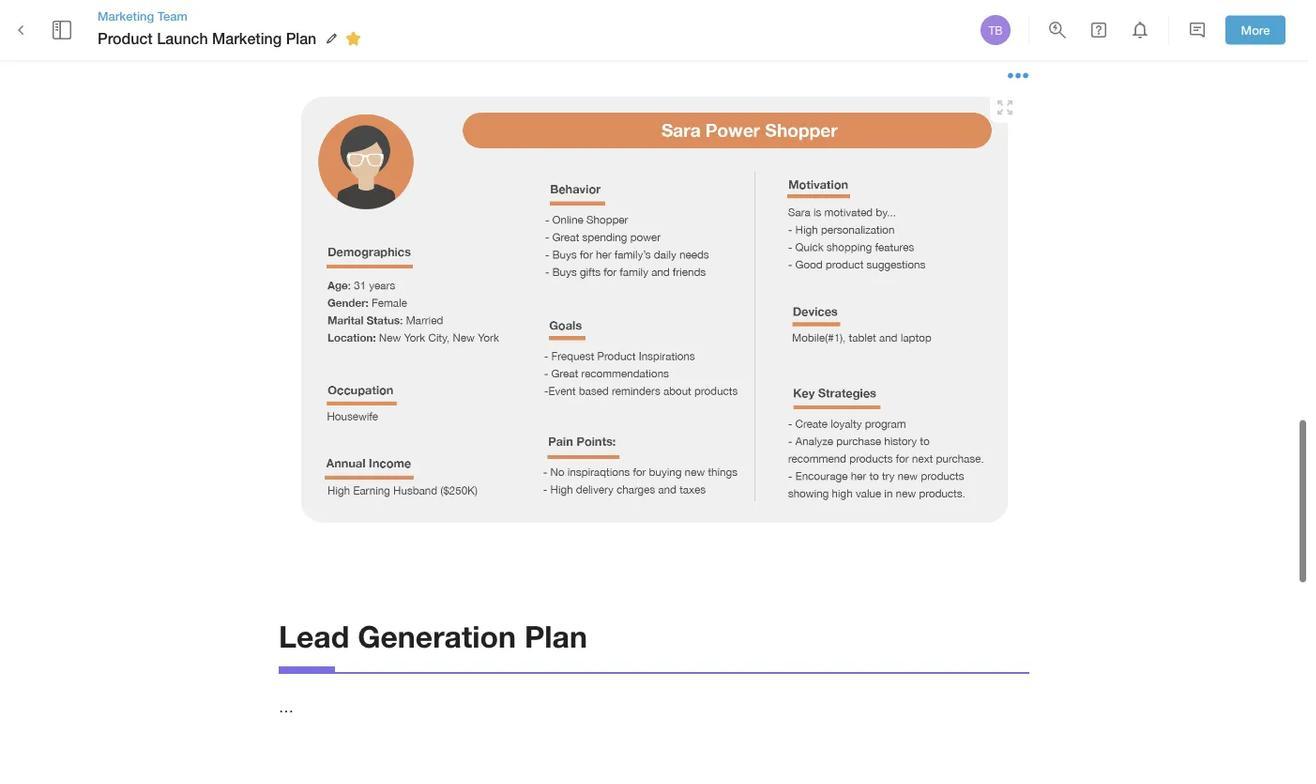 Task type: locate. For each thing, give the bounding box(es) containing it.
marketing up product
[[98, 8, 154, 23]]

remove favorite image
[[342, 27, 365, 50]]

1 vertical spatial plan
[[525, 618, 588, 654]]

marketing
[[98, 8, 154, 23], [212, 29, 282, 47]]

launch
[[157, 29, 208, 47]]

marketing down marketing team link
[[212, 29, 282, 47]]

0 horizontal spatial marketing
[[98, 8, 154, 23]]

1 vertical spatial marketing
[[212, 29, 282, 47]]

lead generation plan
[[279, 618, 588, 654]]

team
[[158, 8, 188, 23]]

0 horizontal spatial plan
[[286, 29, 317, 47]]

plan
[[286, 29, 317, 47], [525, 618, 588, 654]]

0 vertical spatial marketing
[[98, 8, 154, 23]]

…
[[279, 699, 294, 716]]

1 horizontal spatial plan
[[525, 618, 588, 654]]

1 horizontal spatial marketing
[[212, 29, 282, 47]]



Task type: vqa. For each thing, say whether or not it's contained in the screenshot.
HELP image
no



Task type: describe. For each thing, give the bounding box(es) containing it.
marketing team link
[[98, 7, 367, 25]]

product launch marketing plan
[[98, 29, 317, 47]]

tb button
[[978, 12, 1014, 48]]

more button
[[1226, 16, 1286, 44]]

0 vertical spatial plan
[[286, 29, 317, 47]]

more
[[1242, 23, 1271, 37]]

generation
[[358, 618, 516, 654]]

lead
[[279, 618, 350, 654]]

tb
[[989, 23, 1003, 37]]

marketing team
[[98, 8, 188, 23]]

product
[[98, 29, 153, 47]]



